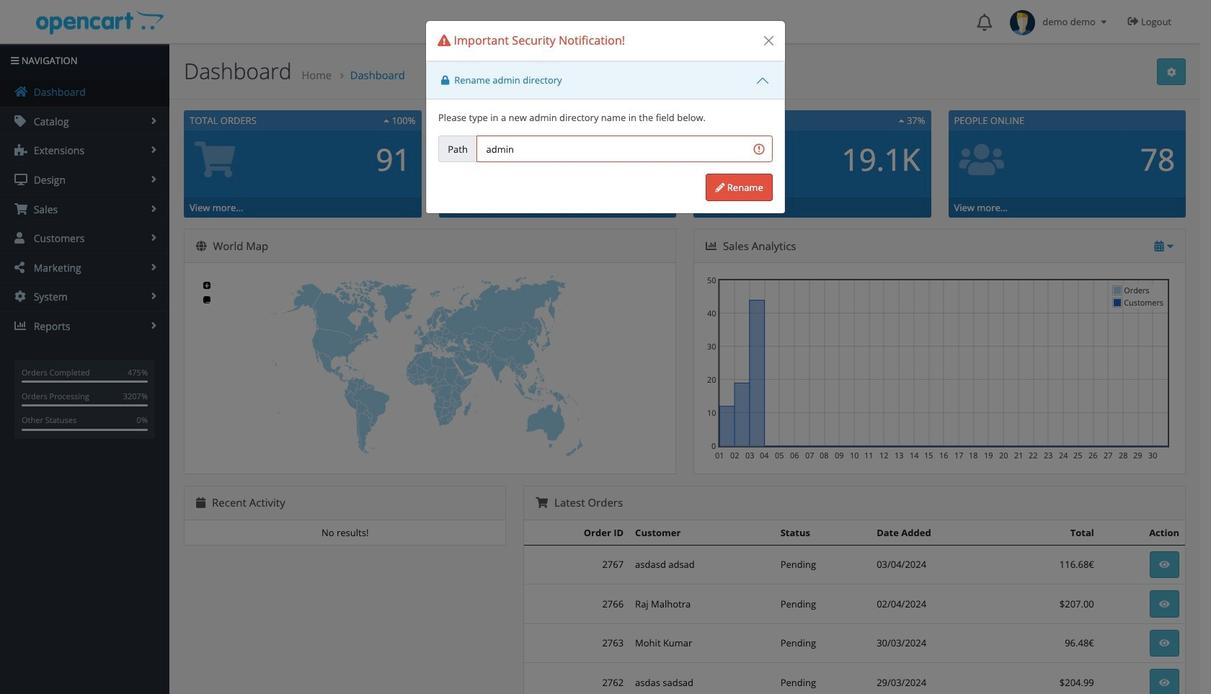 Task type: vqa. For each thing, say whether or not it's contained in the screenshot.
Multipurpose
no



Task type: describe. For each thing, give the bounding box(es) containing it.
bell image
[[978, 14, 993, 31]]

bars image
[[11, 56, 19, 66]]

calendar alt image
[[1155, 241, 1165, 252]]

1 view image from the top
[[1160, 561, 1171, 570]]

3 view image from the top
[[1160, 679, 1171, 688]]

globe image
[[196, 241, 207, 252]]

pencil alt image
[[716, 183, 725, 193]]

desktop image
[[14, 174, 27, 185]]

lock image
[[442, 76, 450, 85]]

puzzle piece image
[[14, 145, 27, 156]]

1 caret up image from the left
[[384, 116, 390, 126]]

caret down image
[[1168, 241, 1174, 252]]

1 vertical spatial shopping cart image
[[536, 498, 548, 509]]

chart bar image
[[706, 241, 717, 252]]

view image
[[1160, 600, 1171, 609]]

opencart image
[[34, 8, 164, 35]]

user image
[[14, 232, 27, 244]]



Task type: locate. For each thing, give the bounding box(es) containing it.
home image
[[14, 86, 27, 98]]

cog image
[[14, 291, 27, 303]]

tag image
[[14, 115, 27, 127]]

demo demo image
[[1011, 10, 1036, 35]]

2 vertical spatial view image
[[1160, 679, 1171, 688]]

0 horizontal spatial shopping cart image
[[14, 203, 27, 215]]

shopping cart image
[[14, 203, 27, 215], [536, 498, 548, 509]]

1 vertical spatial view image
[[1160, 639, 1171, 649]]

calendar image
[[196, 498, 206, 509]]

0 horizontal spatial caret up image
[[384, 116, 390, 126]]

0 vertical spatial view image
[[1160, 561, 1171, 570]]

2 view image from the top
[[1160, 639, 1171, 649]]

share alt image
[[14, 262, 27, 273]]

chart bar image
[[14, 320, 27, 332]]

exclamation triangle image
[[438, 35, 451, 46]]

1 horizontal spatial caret up image
[[639, 116, 645, 126]]

2 horizontal spatial caret up image
[[899, 116, 905, 126]]

sign out alt image
[[1129, 16, 1139, 27]]

caret up image
[[384, 116, 390, 126], [639, 116, 645, 126], [899, 116, 905, 126]]

1 horizontal spatial shopping cart image
[[536, 498, 548, 509]]

developer setting image
[[1168, 68, 1177, 77]]

view image
[[1160, 561, 1171, 570], [1160, 639, 1171, 649], [1160, 679, 1171, 688]]

3 caret up image from the left
[[899, 116, 905, 126]]

2 caret up image from the left
[[639, 116, 645, 126]]

0 vertical spatial shopping cart image
[[14, 203, 27, 215]]

caret down image
[[1099, 17, 1111, 27]]



